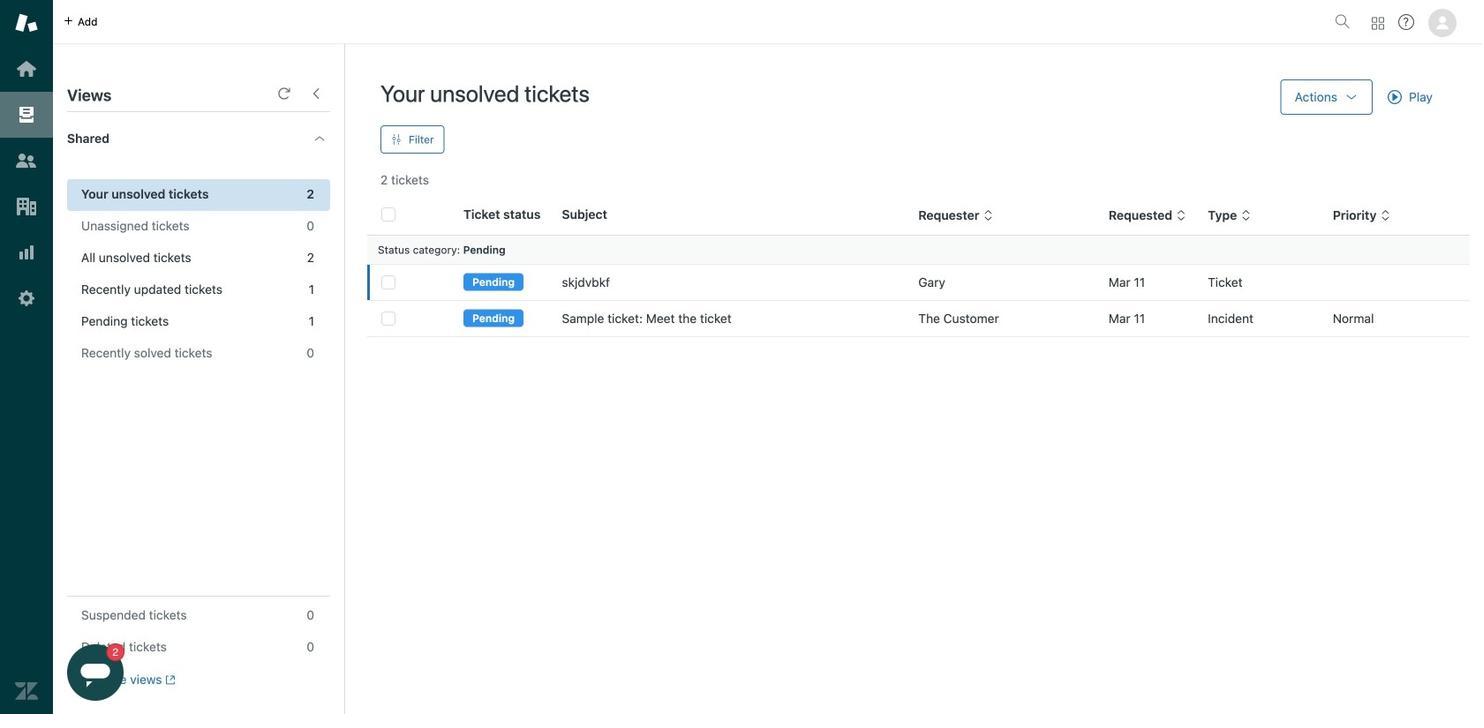 Task type: vqa. For each thing, say whether or not it's contained in the screenshot.
Customers image at left
yes



Task type: locate. For each thing, give the bounding box(es) containing it.
customers image
[[15, 149, 38, 172]]

get help image
[[1399, 14, 1415, 30]]

heading
[[53, 112, 344, 165]]

main element
[[0, 0, 53, 715]]

organizations image
[[15, 195, 38, 218]]

refresh views pane image
[[277, 87, 291, 101]]

zendesk products image
[[1372, 17, 1385, 30]]

row
[[367, 265, 1471, 301], [367, 301, 1471, 337]]

reporting image
[[15, 241, 38, 264]]



Task type: describe. For each thing, give the bounding box(es) containing it.
hide panel views image
[[309, 87, 323, 101]]

admin image
[[15, 287, 38, 310]]

zendesk support image
[[15, 11, 38, 34]]

get started image
[[15, 57, 38, 80]]

opens in a new tab image
[[162, 675, 176, 686]]

1 row from the top
[[367, 265, 1471, 301]]

views image
[[15, 103, 38, 126]]

zendesk image
[[15, 680, 38, 703]]

2 row from the top
[[367, 301, 1471, 337]]



